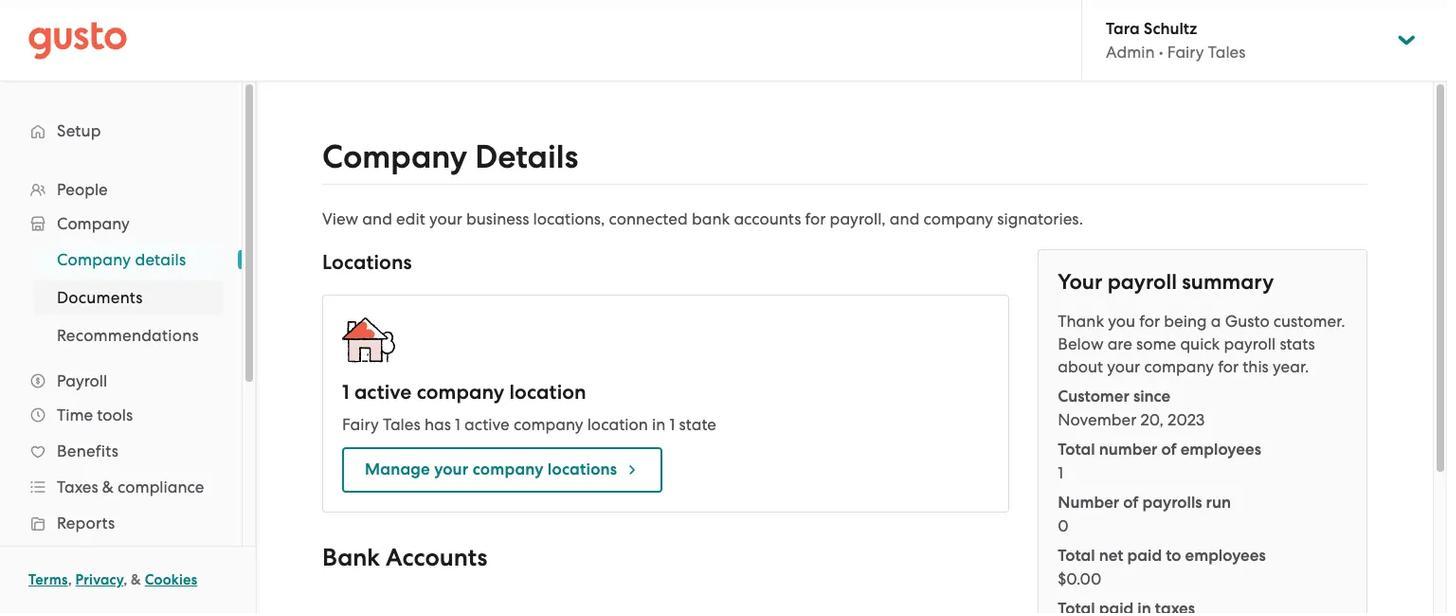 Task type: describe. For each thing, give the bounding box(es) containing it.
bank
[[692, 209, 730, 228]]

details
[[475, 137, 578, 176]]

documents
[[57, 288, 143, 307]]

gusto
[[1225, 312, 1270, 331]]

2 and from the left
[[890, 209, 920, 228]]

cookies
[[145, 572, 197, 589]]

taxes & compliance
[[57, 478, 204, 497]]

taxes & compliance button
[[19, 470, 223, 504]]

time tools
[[57, 406, 133, 425]]

0 vertical spatial location
[[509, 380, 586, 405]]

1 horizontal spatial active
[[465, 415, 510, 434]]

state
[[679, 415, 717, 434]]

net
[[1099, 546, 1124, 566]]

manage
[[365, 460, 430, 480]]

privacy link
[[75, 572, 123, 589]]

home image
[[28, 21, 127, 59]]

0 horizontal spatial fairy
[[342, 415, 379, 434]]

benefits link
[[19, 434, 223, 468]]

company for company details
[[57, 250, 131, 269]]

edit
[[396, 209, 425, 228]]

2 vertical spatial your
[[434, 460, 469, 480]]

time tools button
[[19, 398, 223, 432]]

being
[[1164, 312, 1207, 331]]

1 horizontal spatial of
[[1162, 440, 1177, 460]]

list containing company details
[[0, 241, 242, 354]]

company up has
[[417, 380, 505, 405]]

1 horizontal spatial &
[[131, 572, 141, 589]]

terms link
[[28, 572, 68, 589]]

quick
[[1180, 335, 1220, 354]]

total for number
[[1058, 440, 1095, 460]]

locations,
[[533, 209, 605, 228]]

0 horizontal spatial of
[[1123, 493, 1139, 513]]

company details
[[322, 137, 578, 176]]

•
[[1159, 43, 1164, 62]]

recommendations link
[[34, 318, 223, 353]]

2 vertical spatial for
[[1218, 357, 1239, 376]]

company details link
[[34, 243, 223, 277]]

company left signatories.
[[924, 209, 993, 228]]

are
[[1108, 335, 1132, 354]]

company inside dropdown button
[[57, 214, 130, 233]]

view
[[322, 209, 358, 228]]

details
[[135, 250, 186, 269]]

to
[[1166, 546, 1181, 566]]

reports
[[57, 514, 115, 533]]

benefits
[[57, 442, 119, 461]]

compliance
[[118, 478, 204, 497]]

company up locations
[[514, 415, 583, 434]]

you
[[1108, 312, 1136, 331]]

1 vertical spatial for
[[1139, 312, 1160, 331]]

setup
[[57, 121, 101, 140]]

customer
[[1058, 387, 1130, 407]]

people button
[[19, 173, 223, 207]]

0 vertical spatial payroll
[[1108, 269, 1177, 295]]

company button
[[19, 207, 223, 241]]

locations
[[322, 250, 412, 275]]

payroll inside thank you for being a gusto customer. below are some quick payroll stats about your company for this year.
[[1224, 335, 1276, 354]]

this
[[1243, 357, 1269, 376]]

taxes
[[57, 478, 98, 497]]

signatories.
[[997, 209, 1083, 228]]

tara
[[1106, 19, 1140, 39]]

below
[[1058, 335, 1104, 354]]

run
[[1206, 493, 1231, 513]]

1 inside total number of employees 1 number of payrolls run 0
[[1058, 463, 1064, 482]]

$0.00
[[1058, 570, 1102, 589]]

reports link
[[19, 506, 223, 540]]

manage your company locations
[[365, 460, 617, 480]]

1 active company location
[[342, 380, 586, 405]]

schultz
[[1144, 19, 1197, 39]]

time
[[57, 406, 93, 425]]

company details
[[57, 250, 186, 269]]

0 vertical spatial active
[[354, 380, 412, 405]]

year.
[[1273, 357, 1309, 376]]

thank
[[1058, 312, 1104, 331]]

people
[[57, 180, 108, 199]]

tools
[[97, 406, 133, 425]]



Task type: vqa. For each thing, say whether or not it's contained in the screenshot.
employees in the Total net paid to employees $0.00
yes



Task type: locate. For each thing, give the bounding box(es) containing it.
company
[[322, 137, 467, 176], [57, 214, 130, 233], [57, 250, 131, 269]]

0 horizontal spatial active
[[354, 380, 412, 405]]

privacy
[[75, 572, 123, 589]]

0 horizontal spatial for
[[805, 209, 826, 228]]

stats
[[1280, 335, 1315, 354]]

1 horizontal spatial tales
[[1208, 43, 1246, 62]]

for left payroll,
[[805, 209, 826, 228]]

of
[[1162, 440, 1177, 460], [1123, 493, 1139, 513]]

,
[[68, 572, 72, 589], [123, 572, 127, 589]]

20,
[[1141, 410, 1164, 429]]

&
[[102, 478, 114, 497], [131, 572, 141, 589]]

number
[[1099, 440, 1158, 460]]

for up some
[[1139, 312, 1160, 331]]

in
[[652, 415, 666, 434]]

customer.
[[1274, 312, 1346, 331]]

list
[[0, 173, 242, 613], [0, 241, 242, 354], [1058, 386, 1348, 613]]

employees inside total net paid to employees $0.00
[[1185, 546, 1266, 566]]

active
[[354, 380, 412, 405], [465, 415, 510, 434]]

of left payrolls
[[1123, 493, 1139, 513]]

1 vertical spatial of
[[1123, 493, 1139, 513]]

about
[[1058, 357, 1103, 376]]

fairy
[[1168, 43, 1204, 62], [342, 415, 379, 434]]

documents link
[[34, 281, 223, 315]]

company down quick
[[1144, 357, 1214, 376]]

your right the 'edit'
[[429, 209, 462, 228]]

0 vertical spatial total
[[1058, 440, 1095, 460]]

1
[[342, 380, 349, 405], [455, 415, 461, 434], [670, 415, 675, 434], [1058, 463, 1064, 482]]

payroll
[[57, 372, 107, 390]]

accounts
[[386, 543, 487, 572]]

company up documents
[[57, 250, 131, 269]]

0 horizontal spatial &
[[102, 478, 114, 497]]

terms , privacy , & cookies
[[28, 572, 197, 589]]

company up the 'edit'
[[322, 137, 467, 176]]

fairy tales has 1 active company location in 1 state
[[342, 415, 717, 434]]

total down november
[[1058, 440, 1095, 460]]

, left cookies button at the bottom of the page
[[123, 572, 127, 589]]

payroll
[[1108, 269, 1177, 295], [1224, 335, 1276, 354]]

has
[[425, 415, 451, 434]]

tara schultz admin • fairy tales
[[1106, 19, 1246, 62]]

, left privacy link
[[68, 572, 72, 589]]

company
[[924, 209, 993, 228], [1144, 357, 1214, 376], [417, 380, 505, 405], [514, 415, 583, 434], [473, 460, 544, 480]]

0 vertical spatial of
[[1162, 440, 1177, 460]]

1 vertical spatial total
[[1058, 546, 1095, 566]]

cookies button
[[145, 569, 197, 591]]

your down are
[[1107, 357, 1140, 376]]

locations
[[548, 460, 617, 480]]

1 horizontal spatial and
[[890, 209, 920, 228]]

number
[[1058, 493, 1120, 513]]

accounts
[[734, 209, 801, 228]]

& inside dropdown button
[[102, 478, 114, 497]]

fairy up manage
[[342, 415, 379, 434]]

terms
[[28, 572, 68, 589]]

1 and from the left
[[362, 209, 392, 228]]

company down people
[[57, 214, 130, 233]]

0 horizontal spatial and
[[362, 209, 392, 228]]

employees down 2023
[[1181, 440, 1261, 460]]

fairy inside tara schultz admin • fairy tales
[[1168, 43, 1204, 62]]

payroll,
[[830, 209, 886, 228]]

2 , from the left
[[123, 572, 127, 589]]

payroll up the you on the bottom right
[[1108, 269, 1177, 295]]

active down 1 active company location
[[465, 415, 510, 434]]

your payroll summary
[[1058, 269, 1274, 295]]

gusto navigation element
[[0, 82, 242, 613]]

your inside thank you for being a gusto customer. below are some quick payroll stats about your company for this year.
[[1107, 357, 1140, 376]]

total up "$0.00" on the right bottom of the page
[[1058, 546, 1095, 566]]

for
[[805, 209, 826, 228], [1139, 312, 1160, 331], [1218, 357, 1239, 376]]

location up "fairy tales has 1 active company location in 1 state"
[[509, 380, 586, 405]]

tales right •
[[1208, 43, 1246, 62]]

0 vertical spatial employees
[[1181, 440, 1261, 460]]

0 vertical spatial for
[[805, 209, 826, 228]]

1 vertical spatial employees
[[1185, 546, 1266, 566]]

view and edit your business locations, connected bank accounts for payroll, and company signatories.
[[322, 209, 1083, 228]]

1 vertical spatial tales
[[383, 415, 421, 434]]

payroll button
[[19, 364, 223, 398]]

0 horizontal spatial ,
[[68, 572, 72, 589]]

1 horizontal spatial payroll
[[1224, 335, 1276, 354]]

payrolls
[[1143, 493, 1202, 513]]

1 vertical spatial &
[[131, 572, 141, 589]]

and right payroll,
[[890, 209, 920, 228]]

1 horizontal spatial ,
[[123, 572, 127, 589]]

0 horizontal spatial payroll
[[1108, 269, 1177, 295]]

1 vertical spatial active
[[465, 415, 510, 434]]

employees
[[1181, 440, 1261, 460], [1185, 546, 1266, 566]]

tales inside tara schultz admin • fairy tales
[[1208, 43, 1246, 62]]

1 vertical spatial location
[[587, 415, 648, 434]]

list containing people
[[0, 173, 242, 613]]

for left this
[[1218, 357, 1239, 376]]

tales
[[1208, 43, 1246, 62], [383, 415, 421, 434]]

summary
[[1182, 269, 1274, 295]]

1 total from the top
[[1058, 440, 1095, 460]]

company for company details
[[322, 137, 467, 176]]

1 horizontal spatial fairy
[[1168, 43, 1204, 62]]

total inside total net paid to employees $0.00
[[1058, 546, 1095, 566]]

0 vertical spatial company
[[322, 137, 467, 176]]

employees right to
[[1185, 546, 1266, 566]]

total net paid to employees $0.00
[[1058, 546, 1266, 589]]

total
[[1058, 440, 1095, 460], [1058, 546, 1095, 566]]

1 vertical spatial payroll
[[1224, 335, 1276, 354]]

some
[[1136, 335, 1176, 354]]

paid
[[1127, 546, 1162, 566]]

total inside total number of employees 1 number of payrolls run 0
[[1058, 440, 1095, 460]]

location left "in"
[[587, 415, 648, 434]]

2 horizontal spatial for
[[1218, 357, 1239, 376]]

a
[[1211, 312, 1221, 331]]

november
[[1058, 410, 1137, 429]]

tales left has
[[383, 415, 421, 434]]

0 vertical spatial your
[[429, 209, 462, 228]]

active up manage
[[354, 380, 412, 405]]

manage your company locations link
[[342, 447, 663, 493]]

2023
[[1168, 410, 1205, 429]]

business
[[466, 209, 529, 228]]

your down has
[[434, 460, 469, 480]]

1 vertical spatial company
[[57, 214, 130, 233]]

1 horizontal spatial location
[[587, 415, 648, 434]]

1 vertical spatial your
[[1107, 357, 1140, 376]]

0 vertical spatial fairy
[[1168, 43, 1204, 62]]

2 vertical spatial company
[[57, 250, 131, 269]]

recommendations
[[57, 326, 199, 345]]

since
[[1133, 387, 1171, 407]]

company down "fairy tales has 1 active company location in 1 state"
[[473, 460, 544, 480]]

company inside manage your company locations link
[[473, 460, 544, 480]]

thank you for being a gusto customer. below are some quick payroll stats about your company for this year.
[[1058, 312, 1346, 376]]

& right taxes
[[102, 478, 114, 497]]

admin
[[1106, 43, 1155, 62]]

0 horizontal spatial tales
[[383, 415, 421, 434]]

1 horizontal spatial for
[[1139, 312, 1160, 331]]

bank accounts
[[322, 543, 487, 572]]

customer since november 20, 2023
[[1058, 387, 1205, 429]]

0 vertical spatial &
[[102, 478, 114, 497]]

payroll down gusto at bottom right
[[1224, 335, 1276, 354]]

2 total from the top
[[1058, 546, 1095, 566]]

of down 20,
[[1162, 440, 1177, 460]]

bank
[[322, 543, 380, 572]]

1 vertical spatial fairy
[[342, 415, 379, 434]]

location
[[509, 380, 586, 405], [587, 415, 648, 434]]

total for net
[[1058, 546, 1095, 566]]

0 vertical spatial tales
[[1208, 43, 1246, 62]]

and left the 'edit'
[[362, 209, 392, 228]]

setup link
[[19, 114, 223, 148]]

connected
[[609, 209, 688, 228]]

1 , from the left
[[68, 572, 72, 589]]

0
[[1058, 517, 1069, 536]]

list containing customer since
[[1058, 386, 1348, 613]]

employees inside total number of employees 1 number of payrolls run 0
[[1181, 440, 1261, 460]]

0 horizontal spatial location
[[509, 380, 586, 405]]

total number of employees 1 number of payrolls run 0
[[1058, 440, 1261, 536]]

company inside thank you for being a gusto customer. below are some quick payroll stats about your company for this year.
[[1144, 357, 1214, 376]]

fairy right •
[[1168, 43, 1204, 62]]

& left cookies button at the bottom of the page
[[131, 572, 141, 589]]

your
[[1058, 269, 1103, 295]]



